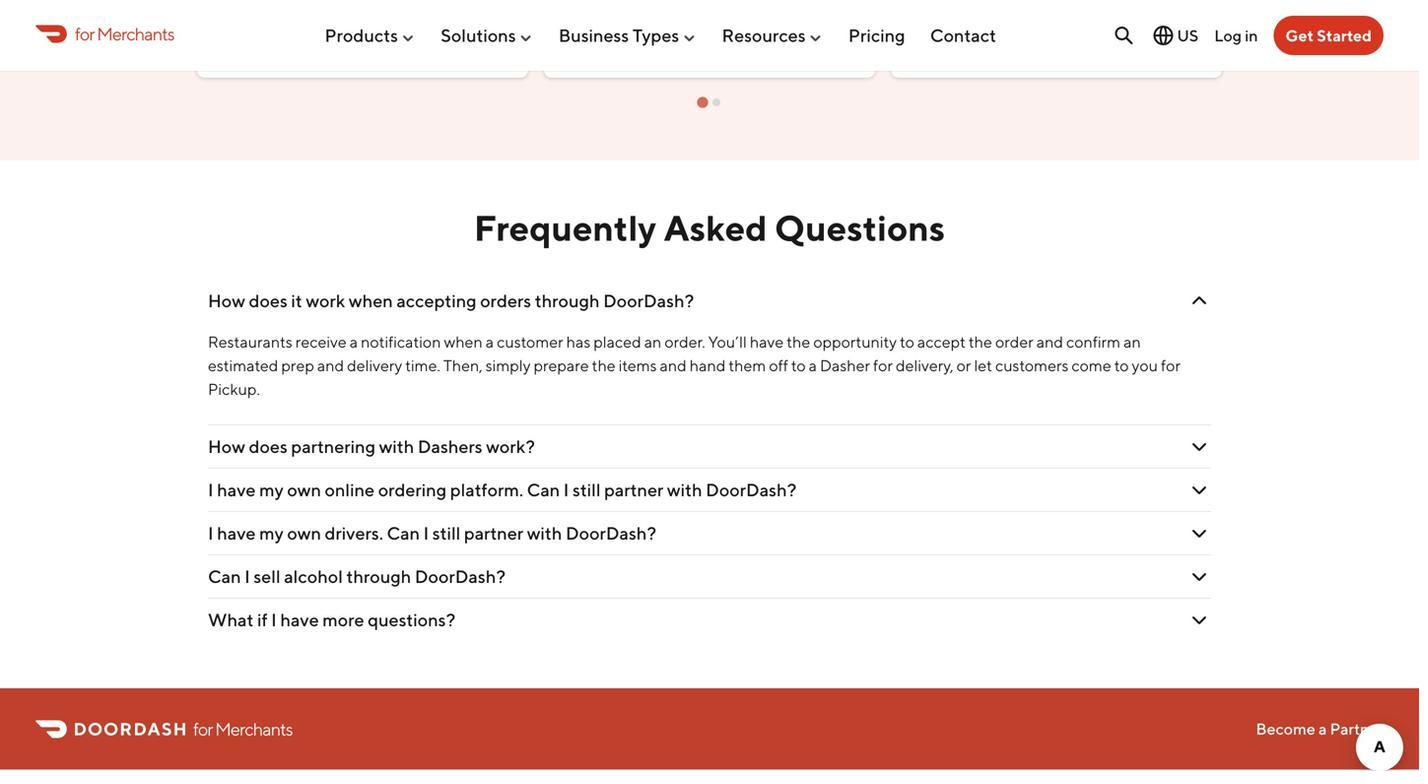 Task type: describe. For each thing, give the bounding box(es) containing it.
pickup.
[[208, 380, 260, 399]]

let
[[974, 356, 992, 375]]

if
[[257, 610, 268, 631]]

us
[[1177, 26, 1198, 45]]

how does partnering with dashers work?
[[208, 436, 535, 457]]

get started button
[[1274, 16, 1384, 55]]

online
[[325, 480, 375, 501]]

to left you
[[1114, 356, 1129, 375]]

opportunity
[[813, 333, 897, 352]]

drivers.
[[325, 523, 383, 544]]

log in link
[[1214, 26, 1258, 45]]

chevron down image for what if i have more questions?
[[1187, 609, 1211, 632]]

the up the off
[[787, 333, 810, 352]]

chevron down image for how does it work when accepting orders through doordash?
[[1187, 289, 1211, 313]]

orders
[[480, 290, 531, 312]]

0 horizontal spatial for merchants
[[75, 23, 174, 44]]

delivery
[[347, 356, 402, 375]]

hand
[[690, 356, 726, 375]]

products
[[325, 25, 398, 46]]

time.
[[405, 356, 440, 375]]

read the success story link
[[229, 7, 418, 46]]

read the success story
[[240, 17, 406, 36]]

solutions link
[[441, 17, 534, 54]]

log
[[1214, 26, 1242, 45]]

2 horizontal spatial with
[[667, 480, 702, 501]]

dashers
[[418, 436, 483, 457]]

types
[[632, 25, 679, 46]]

delivery,
[[896, 356, 953, 375]]

simply
[[486, 356, 531, 375]]

receive
[[295, 333, 347, 352]]

estimated
[[208, 356, 278, 375]]

a left the partner
[[1319, 720, 1327, 739]]

download the report
[[587, 17, 739, 36]]

frequently
[[474, 207, 656, 249]]

what if i have more questions?
[[208, 610, 455, 631]]

a up delivery
[[350, 333, 358, 352]]

business types link
[[559, 17, 697, 54]]

prepare
[[534, 356, 589, 375]]

log in
[[1214, 26, 1258, 45]]

when for notification
[[444, 333, 483, 352]]

the down placed
[[592, 356, 616, 375]]

1 vertical spatial through
[[346, 566, 411, 588]]

chevron down image for how does partnering with dashers work?
[[1187, 435, 1211, 459]]

dasher
[[820, 356, 870, 375]]

does for partnering
[[249, 436, 288, 457]]

expect
[[997, 17, 1048, 36]]

sell
[[254, 566, 280, 588]]

to up delivery,
[[900, 333, 914, 352]]

what to expect
[[934, 17, 1048, 36]]

own for online
[[287, 480, 321, 501]]

my for online
[[259, 480, 284, 501]]

confirm
[[1066, 333, 1121, 352]]

success
[[310, 17, 367, 36]]

in
[[1245, 26, 1258, 45]]

what to expect link
[[922, 7, 1059, 46]]

then,
[[443, 356, 483, 375]]

0 vertical spatial still
[[573, 480, 601, 501]]

download the report link
[[575, 7, 751, 46]]

own for drivers.
[[287, 523, 321, 544]]

can i sell alcohol through doordash?
[[208, 566, 505, 588]]

0 horizontal spatial partner
[[464, 523, 523, 544]]

accept
[[917, 333, 966, 352]]

solutions
[[441, 25, 516, 46]]

select a slide to show tab list
[[189, 92, 1230, 109]]

how does it work when accepting orders through doordash?
[[208, 290, 694, 312]]

order.
[[665, 333, 705, 352]]

restaurants receive a notification when a customer has placed an order. you'll have the opportunity to accept the order and confirm an estimated prep and delivery time. then, simply prepare the items and hand them off to a dasher for delivery, or let customers come to you for pickup.
[[208, 333, 1181, 399]]

contact link
[[930, 17, 996, 54]]

get started
[[1286, 26, 1372, 45]]

them
[[729, 356, 766, 375]]

items
[[619, 356, 657, 375]]

order
[[995, 333, 1033, 352]]

have inside 'restaurants receive a notification when a customer has placed an order. you'll have the opportunity to accept the order and confirm an estimated prep and delivery time. then, simply prepare the items and hand them off to a dasher for delivery, or let customers come to you for pickup.'
[[750, 333, 784, 352]]

1 an from the left
[[644, 333, 662, 352]]

download
[[587, 17, 662, 36]]

prep
[[281, 356, 314, 375]]



Task type: vqa. For each thing, say whether or not it's contained in the screenshot.
Based
no



Task type: locate. For each thing, give the bounding box(es) containing it.
what inside resources to help you succeed region
[[934, 17, 975, 36]]

read
[[240, 17, 279, 36]]

0 vertical spatial when
[[349, 290, 393, 312]]

1 horizontal spatial when
[[444, 333, 483, 352]]

0 horizontal spatial still
[[432, 523, 461, 544]]

1 horizontal spatial what
[[934, 17, 975, 36]]

2 my from the top
[[259, 523, 284, 544]]

a
[[350, 333, 358, 352], [486, 333, 494, 352], [809, 356, 817, 375], [1319, 720, 1327, 739]]

resources to help you succeed region
[[189, 0, 1230, 109]]

work?
[[486, 436, 535, 457]]

more
[[323, 610, 364, 631]]

frequently asked questions
[[474, 207, 945, 249]]

has
[[566, 333, 591, 352]]

2 chevron down image from the top
[[1187, 435, 1211, 459]]

own
[[287, 480, 321, 501], [287, 523, 321, 544]]

and down order. at left top
[[660, 356, 687, 375]]

questions?
[[368, 610, 455, 631]]

an up you
[[1124, 333, 1141, 352]]

1 vertical spatial how
[[208, 436, 245, 457]]

how for how does it work when accepting orders through doordash?
[[208, 290, 245, 312]]

1 vertical spatial what
[[208, 610, 254, 631]]

story
[[370, 17, 406, 36]]

questions
[[775, 207, 945, 249]]

an up items
[[644, 333, 662, 352]]

platform.
[[450, 480, 523, 501]]

the
[[282, 17, 307, 36], [665, 17, 690, 36], [787, 333, 810, 352], [969, 333, 992, 352], [592, 356, 616, 375]]

0 vertical spatial own
[[287, 480, 321, 501]]

customer
[[497, 333, 563, 352]]

my for drivers.
[[259, 523, 284, 544]]

does left it
[[249, 290, 288, 312]]

globe line image
[[1151, 24, 1175, 47]]

become
[[1256, 720, 1315, 739]]

0 horizontal spatial with
[[379, 436, 414, 457]]

for
[[75, 23, 94, 44], [873, 356, 893, 375], [1161, 356, 1181, 375], [193, 719, 213, 740]]

0 vertical spatial how
[[208, 290, 245, 312]]

to
[[979, 17, 994, 36], [900, 333, 914, 352], [791, 356, 806, 375], [1114, 356, 1129, 375]]

contact
[[930, 25, 996, 46]]

1 horizontal spatial for merchants
[[193, 719, 292, 740]]

2 vertical spatial with
[[527, 523, 562, 544]]

chevron down image for can i sell alcohol through doordash?
[[1187, 565, 1211, 589]]

own left online
[[287, 480, 321, 501]]

chevron down image for i have my own online ordering platform. can i still partner with doordash?
[[1187, 479, 1211, 502]]

does left partnering
[[249, 436, 288, 457]]

still
[[573, 480, 601, 501], [432, 523, 461, 544]]

2 does from the top
[[249, 436, 288, 457]]

how up restaurants
[[208, 290, 245, 312]]

can down work?
[[527, 480, 560, 501]]

when right work
[[349, 290, 393, 312]]

products link
[[325, 17, 416, 54]]

when inside 'restaurants receive a notification when a customer has placed an order. you'll have the opportunity to accept the order and confirm an estimated prep and delivery time. then, simply prepare the items and hand them off to a dasher for delivery, or let customers come to you for pickup.'
[[444, 333, 483, 352]]

through
[[535, 290, 600, 312], [346, 566, 411, 588]]

the left report
[[665, 17, 690, 36]]

2 an from the left
[[1124, 333, 1141, 352]]

when for work
[[349, 290, 393, 312]]

2 own from the top
[[287, 523, 321, 544]]

and up customers
[[1036, 333, 1063, 352]]

the right read
[[282, 17, 307, 36]]

2 vertical spatial can
[[208, 566, 241, 588]]

1 vertical spatial can
[[387, 523, 420, 544]]

1 vertical spatial own
[[287, 523, 321, 544]]

1 horizontal spatial still
[[573, 480, 601, 501]]

you
[[1132, 356, 1158, 375]]

3 chevron down image from the top
[[1187, 565, 1211, 589]]

partnering
[[291, 436, 375, 457]]

1 does from the top
[[249, 290, 288, 312]]

started
[[1317, 26, 1372, 45]]

1 vertical spatial partner
[[464, 523, 523, 544]]

0 vertical spatial partner
[[604, 480, 664, 501]]

can left the sell
[[208, 566, 241, 588]]

0 vertical spatial through
[[535, 290, 600, 312]]

get
[[1286, 26, 1314, 45]]

my up the sell
[[259, 523, 284, 544]]

i
[[208, 480, 213, 501], [563, 480, 569, 501], [208, 523, 213, 544], [423, 523, 429, 544], [245, 566, 250, 588], [271, 610, 277, 631]]

1 vertical spatial my
[[259, 523, 284, 544]]

a up simply
[[486, 333, 494, 352]]

1 vertical spatial still
[[432, 523, 461, 544]]

2 how from the top
[[208, 436, 245, 457]]

chevron down image
[[1187, 479, 1211, 502], [1187, 522, 1211, 546]]

pricing link
[[848, 17, 905, 54]]

chevron down image for i have my own drivers. can i still partner with doordash?
[[1187, 522, 1211, 546]]

0 horizontal spatial and
[[317, 356, 344, 375]]

and
[[1036, 333, 1063, 352], [317, 356, 344, 375], [660, 356, 687, 375]]

it
[[291, 290, 302, 312]]

you'll
[[708, 333, 747, 352]]

merchants
[[97, 23, 174, 44], [215, 719, 292, 740]]

with
[[379, 436, 414, 457], [667, 480, 702, 501], [527, 523, 562, 544]]

notification
[[361, 333, 441, 352]]

what left expect
[[934, 17, 975, 36]]

0 vertical spatial does
[[249, 290, 288, 312]]

through up has
[[535, 290, 600, 312]]

ordering
[[378, 480, 447, 501]]

1 horizontal spatial partner
[[604, 480, 664, 501]]

i have my own online ordering platform. can i still partner with doordash?
[[208, 480, 796, 501]]

partner
[[1330, 720, 1384, 739]]

and down receive
[[317, 356, 344, 375]]

to left expect
[[979, 17, 994, 36]]

own up alcohol
[[287, 523, 321, 544]]

my
[[259, 480, 284, 501], [259, 523, 284, 544]]

1 horizontal spatial and
[[660, 356, 687, 375]]

0 vertical spatial can
[[527, 480, 560, 501]]

1 own from the top
[[287, 480, 321, 501]]

the up let
[[969, 333, 992, 352]]

0 vertical spatial merchants
[[97, 23, 174, 44]]

alcohol
[[284, 566, 343, 588]]

doordash?
[[603, 290, 694, 312], [706, 480, 796, 501], [566, 523, 656, 544], [415, 566, 505, 588]]

0 horizontal spatial an
[[644, 333, 662, 352]]

when up then,
[[444, 333, 483, 352]]

0 horizontal spatial when
[[349, 290, 393, 312]]

1 vertical spatial for merchants
[[193, 719, 292, 740]]

0 horizontal spatial can
[[208, 566, 241, 588]]

to right the off
[[791, 356, 806, 375]]

business
[[559, 25, 629, 46]]

can
[[527, 480, 560, 501], [387, 523, 420, 544], [208, 566, 241, 588]]

work
[[306, 290, 345, 312]]

0 vertical spatial my
[[259, 480, 284, 501]]

2 horizontal spatial and
[[1036, 333, 1063, 352]]

customers
[[995, 356, 1069, 375]]

a left "dasher" at right top
[[809, 356, 817, 375]]

how for how does partnering with dashers work?
[[208, 436, 245, 457]]

how down the pickup.
[[208, 436, 245, 457]]

2 chevron down image from the top
[[1187, 522, 1211, 546]]

have
[[750, 333, 784, 352], [217, 480, 256, 501], [217, 523, 256, 544], [280, 610, 319, 631]]

i have my own drivers. can i still partner with doordash?
[[208, 523, 656, 544]]

1 vertical spatial merchants
[[215, 719, 292, 740]]

1 horizontal spatial with
[[527, 523, 562, 544]]

how
[[208, 290, 245, 312], [208, 436, 245, 457]]

1 horizontal spatial can
[[387, 523, 420, 544]]

2 horizontal spatial can
[[527, 480, 560, 501]]

off
[[769, 356, 788, 375]]

0 horizontal spatial through
[[346, 566, 411, 588]]

restaurants
[[208, 333, 292, 352]]

placed
[[594, 333, 641, 352]]

1 my from the top
[[259, 480, 284, 501]]

resources
[[722, 25, 806, 46]]

chevron down image
[[1187, 289, 1211, 313], [1187, 435, 1211, 459], [1187, 565, 1211, 589], [1187, 609, 1211, 632]]

1 vertical spatial does
[[249, 436, 288, 457]]

become a partner
[[1256, 720, 1384, 739]]

0 vertical spatial chevron down image
[[1187, 479, 1211, 502]]

what
[[934, 17, 975, 36], [208, 610, 254, 631]]

4 chevron down image from the top
[[1187, 609, 1211, 632]]

1 how from the top
[[208, 290, 245, 312]]

business types
[[559, 25, 679, 46]]

my left online
[[259, 480, 284, 501]]

1 horizontal spatial merchants
[[215, 719, 292, 740]]

what left if
[[208, 610, 254, 631]]

1 horizontal spatial through
[[535, 290, 600, 312]]

0 vertical spatial for merchants
[[75, 23, 174, 44]]

what for what if i have more questions?
[[208, 610, 254, 631]]

report
[[693, 17, 739, 36]]

1 horizontal spatial an
[[1124, 333, 1141, 352]]

does
[[249, 290, 288, 312], [249, 436, 288, 457]]

what for what to expect
[[934, 17, 975, 36]]

0 horizontal spatial merchants
[[97, 23, 174, 44]]

0 vertical spatial what
[[934, 17, 975, 36]]

asked
[[664, 207, 767, 249]]

come
[[1072, 356, 1111, 375]]

partner
[[604, 480, 664, 501], [464, 523, 523, 544]]

1 vertical spatial with
[[667, 480, 702, 501]]

0 vertical spatial with
[[379, 436, 414, 457]]

1 chevron down image from the top
[[1187, 479, 1211, 502]]

become a partner link
[[1256, 720, 1384, 739]]

or
[[956, 356, 971, 375]]

to inside what to expect link
[[979, 17, 994, 36]]

does for it
[[249, 290, 288, 312]]

through down drivers.
[[346, 566, 411, 588]]

for merchants link
[[35, 20, 174, 47]]

0 horizontal spatial what
[[208, 610, 254, 631]]

1 vertical spatial chevron down image
[[1187, 522, 1211, 546]]

can down the ordering
[[387, 523, 420, 544]]

accepting
[[396, 290, 477, 312]]

resources link
[[722, 17, 823, 54]]

1 vertical spatial when
[[444, 333, 483, 352]]

1 chevron down image from the top
[[1187, 289, 1211, 313]]

pricing
[[848, 25, 905, 46]]



